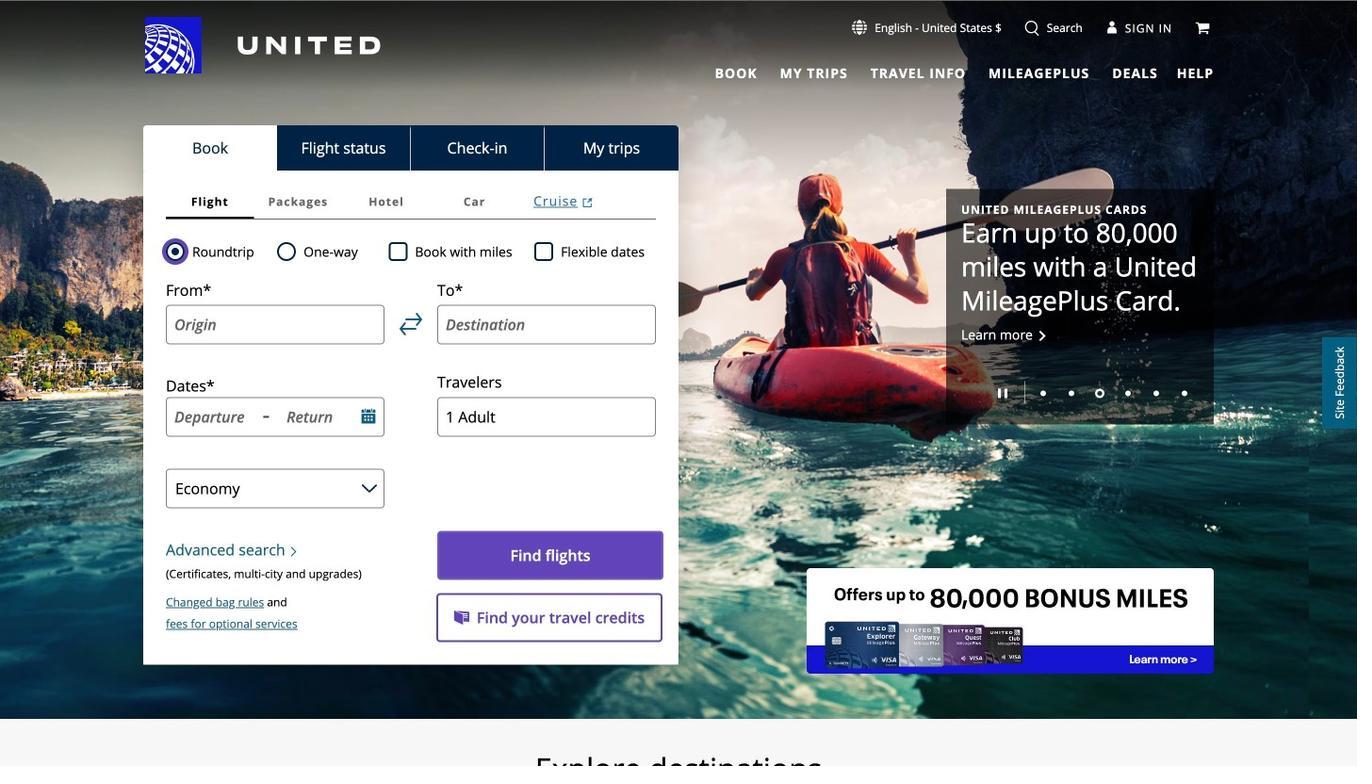 Task type: locate. For each thing, give the bounding box(es) containing it.
slide 6 of 6 image
[[1182, 391, 1188, 396]]

reverse origin and destination image
[[400, 313, 422, 336]]

slide 3 of 6 image
[[1096, 389, 1105, 398]]

0 vertical spatial tab list
[[704, 57, 1162, 84]]

2 vertical spatial tab list
[[166, 184, 656, 220]]

tab list
[[704, 57, 1162, 84], [143, 125, 679, 171], [166, 184, 656, 220]]

slide 5 of 6 image
[[1154, 391, 1160, 396]]

round trip flight search element
[[185, 240, 254, 263]]

slide 4 of 6 image
[[1126, 391, 1132, 396]]

one way flight search element
[[296, 240, 358, 263]]

slide 2 of 6 image
[[1069, 391, 1075, 396]]

Destination text field
[[438, 305, 656, 345]]

slide 1 of 6 image
[[1041, 391, 1047, 396]]

navigation
[[0, 16, 1358, 84]]

main content
[[0, 1, 1358, 767]]



Task type: describe. For each thing, give the bounding box(es) containing it.
book with miles element
[[389, 240, 535, 263]]

united logo link to homepage image
[[145, 17, 381, 74]]

1 vertical spatial tab list
[[143, 125, 679, 171]]

Return text field
[[287, 407, 355, 427]]

explore destinations element
[[0, 751, 1358, 767]]

Origin text field
[[166, 305, 385, 345]]

currently in english united states	$ enter to change image
[[853, 20, 868, 35]]

carousel buttons element
[[962, 375, 1199, 410]]

view cart, click to view list of recently searched saved trips. image
[[1196, 20, 1211, 36]]

pause image
[[999, 389, 1008, 398]]

Departure text field
[[174, 407, 255, 427]]



Task type: vqa. For each thing, say whether or not it's contained in the screenshot.
To Text Box at the left of page
no



